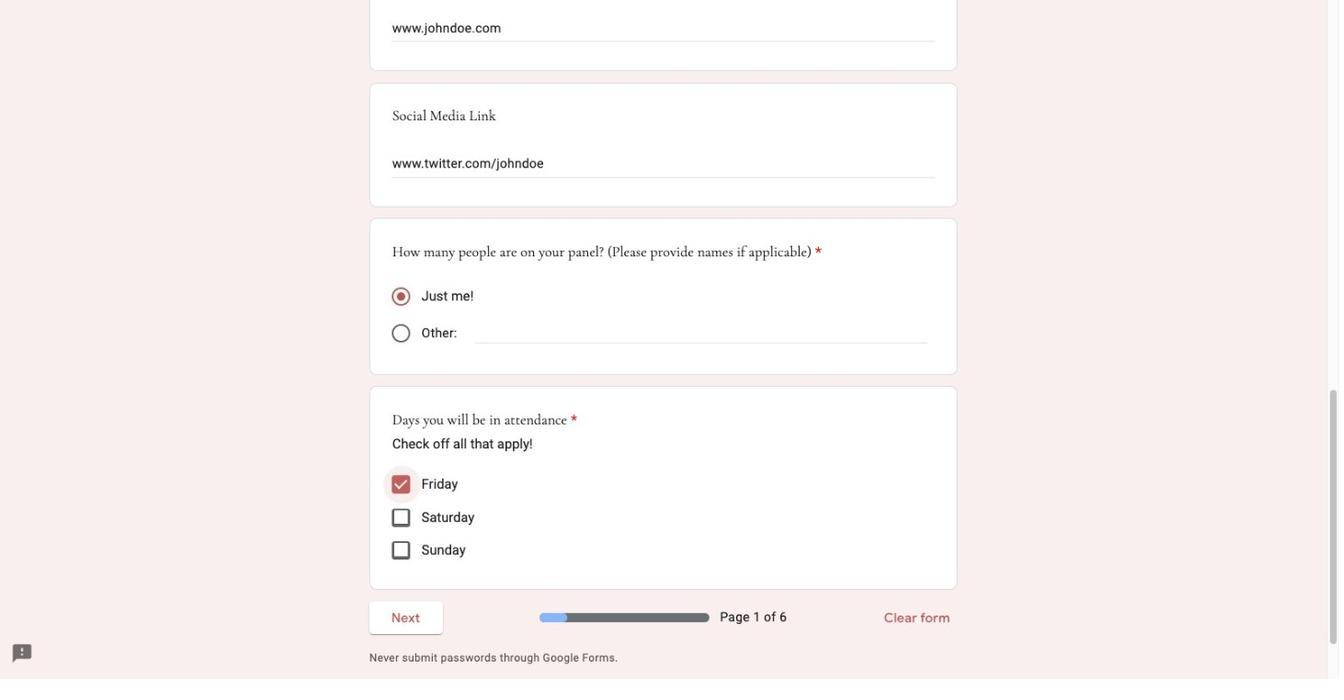 Task type: locate. For each thing, give the bounding box(es) containing it.
1 vertical spatial required question element
[[567, 409, 577, 431]]

list
[[369, 0, 958, 590], [392, 468, 935, 567]]

0 vertical spatial heading
[[392, 241, 822, 263]]

heading
[[392, 241, 822, 263], [392, 409, 577, 431]]

Your answer text field
[[392, 19, 935, 41]]

0 horizontal spatial required question element
[[567, 409, 577, 431]]

required question element
[[812, 241, 822, 263], [567, 409, 577, 431]]

Other response text field
[[476, 322, 927, 342]]

1 vertical spatial heading
[[392, 409, 577, 431]]

None radio
[[392, 324, 411, 343]]

progress bar
[[540, 613, 709, 622]]

None text field
[[392, 155, 935, 177]]

0 vertical spatial required question element
[[812, 241, 822, 263]]

required question element for first heading from the top of the page
[[812, 241, 822, 263]]

1 heading from the top
[[392, 241, 822, 263]]

1 horizontal spatial required question element
[[812, 241, 822, 263]]

sunday image
[[394, 543, 407, 557]]



Task type: vqa. For each thing, say whether or not it's contained in the screenshot.
edits
no



Task type: describe. For each thing, give the bounding box(es) containing it.
report a problem to google image
[[11, 643, 33, 665]]

friday image
[[392, 475, 411, 494]]

2 heading from the top
[[392, 409, 577, 431]]

required question element for 1st heading from the bottom of the page
[[567, 409, 577, 431]]

just me! image
[[397, 292, 406, 300]]

Friday checkbox
[[392, 475, 411, 494]]

Saturday checkbox
[[392, 508, 411, 527]]

Sunday checkbox
[[392, 542, 411, 560]]

Just me! radio
[[392, 287, 411, 305]]



